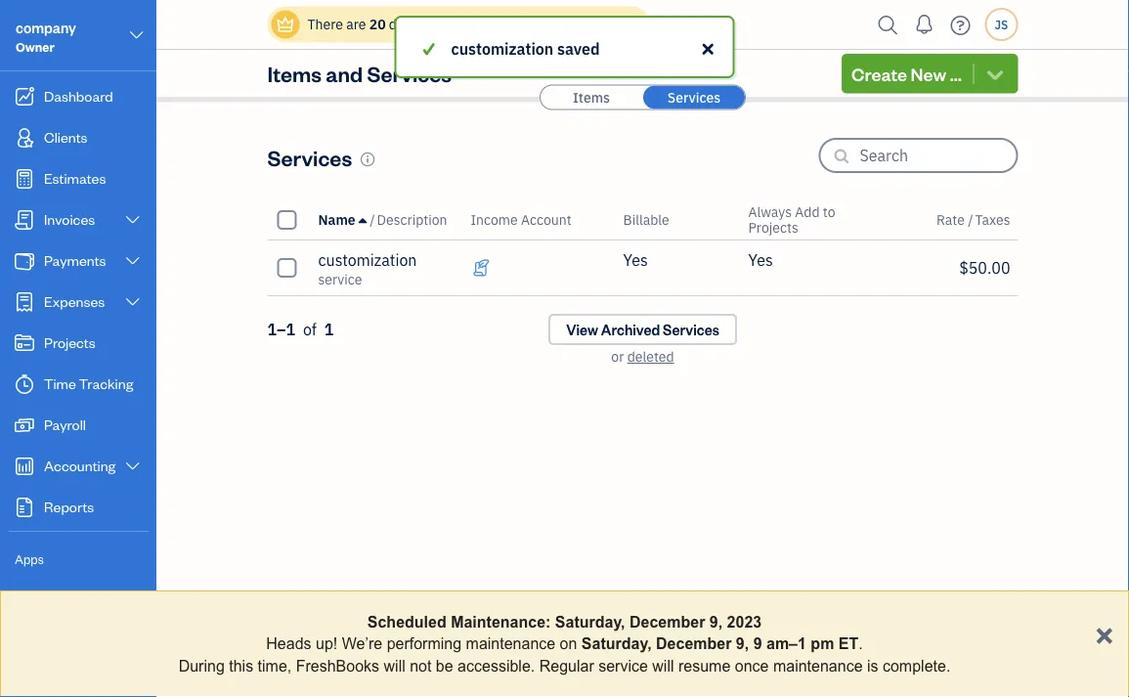 Task type: vqa. For each thing, say whether or not it's contained in the screenshot.
All to the top
no



Task type: locate. For each thing, give the bounding box(es) containing it.
will
[[384, 657, 406, 675], [653, 657, 674, 675]]

service right regular
[[599, 657, 648, 675]]

taxes
[[975, 211, 1011, 229]]

1 horizontal spatial items and services
[[267, 59, 452, 87]]

customization service
[[318, 250, 417, 288]]

reports link
[[5, 488, 151, 527]]

0 vertical spatial service
[[318, 270, 362, 288]]

× dialog
[[0, 591, 1129, 697]]

items and services down team members link
[[15, 623, 125, 640]]

1 vertical spatial items and services
[[15, 623, 125, 640]]

new
[[911, 62, 947, 85]]

yes down always
[[749, 250, 773, 270]]

company owner
[[16, 18, 76, 55]]

service up the 1
[[318, 270, 362, 288]]

days
[[389, 15, 418, 33]]

9, left "9"
[[736, 635, 749, 653]]

deleted
[[627, 348, 674, 366]]

yes down billable
[[623, 250, 648, 270]]

chevron large down image
[[124, 459, 142, 474]]

yes
[[623, 250, 648, 270], [749, 250, 773, 270]]

there are 20 days left in your trial. upgrade account
[[308, 15, 634, 33]]

clients link
[[5, 118, 151, 157]]

1 horizontal spatial 9,
[[736, 635, 749, 653]]

account up saved
[[582, 15, 634, 33]]

items and services
[[267, 59, 452, 87], [15, 623, 125, 640]]

items and services link
[[5, 615, 151, 649]]

/ right "caretup" image
[[370, 211, 375, 229]]

customization
[[451, 39, 554, 59], [318, 250, 417, 270]]

items down saved
[[573, 88, 610, 106]]

go to help image
[[945, 10, 976, 40]]

client image
[[13, 128, 36, 148]]

1 horizontal spatial /
[[968, 211, 974, 229]]

chevron large down image inside invoices link
[[124, 212, 142, 228]]

team
[[15, 587, 46, 603]]

2 yes from the left
[[749, 250, 773, 270]]

js
[[995, 17, 1009, 32]]

resume
[[679, 657, 731, 675]]

1 / from the left
[[370, 211, 375, 229]]

1 vertical spatial projects
[[44, 333, 96, 352]]

0 horizontal spatial customization
[[318, 250, 417, 270]]

0 vertical spatial projects
[[749, 219, 799, 237]]

chart image
[[13, 457, 36, 476]]

projects
[[749, 219, 799, 237], [44, 333, 96, 352]]

0 horizontal spatial yes
[[623, 250, 648, 270]]

2 horizontal spatial items
[[573, 88, 610, 106]]

chevron large down image up dashboard link
[[128, 23, 146, 47]]

on
[[560, 635, 577, 653]]

rate / taxes
[[937, 211, 1011, 229]]

and down are
[[326, 59, 363, 87]]

accounting link
[[5, 447, 151, 486]]

projects inside always add to projects
[[749, 219, 799, 237]]

account right income
[[521, 211, 572, 229]]

items down crown icon
[[267, 59, 322, 87]]

9, left 2023
[[710, 613, 723, 631]]

/ right rate
[[968, 211, 974, 229]]

services
[[367, 59, 452, 87], [668, 88, 721, 106], [267, 143, 352, 171], [663, 320, 720, 339], [74, 623, 125, 640]]

time tracking
[[44, 374, 133, 393]]

maintenance down maintenance:
[[466, 635, 556, 653]]

items and services down are
[[267, 59, 452, 87]]

invoices
[[44, 210, 95, 228]]

…
[[950, 62, 962, 85]]

0 horizontal spatial and
[[50, 623, 72, 640]]

chevron large down image inside the payments link
[[124, 253, 142, 269]]

Search text field
[[860, 140, 1017, 171]]

1 vertical spatial maintenance
[[773, 657, 863, 675]]

0 horizontal spatial /
[[370, 211, 375, 229]]

upgrade
[[525, 15, 579, 33]]

archived
[[601, 320, 660, 339]]

×
[[1096, 615, 1114, 652]]

1 horizontal spatial customization
[[451, 39, 554, 59]]

projects left "to"
[[749, 219, 799, 237]]

saturday, up on
[[555, 613, 625, 631]]

0 vertical spatial customization
[[451, 39, 554, 59]]

will left not
[[384, 657, 406, 675]]

billable link
[[623, 211, 670, 229]]

complete.
[[883, 657, 951, 675]]

1 horizontal spatial maintenance
[[773, 657, 863, 675]]

1 horizontal spatial projects
[[749, 219, 799, 237]]

9,
[[710, 613, 723, 631], [736, 635, 749, 653]]

services inside 'view archived services or deleted'
[[663, 320, 720, 339]]

services down close icon
[[668, 88, 721, 106]]

of
[[303, 319, 317, 340]]

0 horizontal spatial will
[[384, 657, 406, 675]]

1 horizontal spatial account
[[582, 15, 634, 33]]

1 yes from the left
[[623, 250, 648, 270]]

search image
[[873, 10, 904, 40]]

members
[[48, 587, 100, 603]]

1 horizontal spatial yes
[[749, 250, 773, 270]]

chevron large down image inside expenses link
[[124, 294, 142, 310]]

saturday,
[[555, 613, 625, 631], [582, 635, 652, 653]]

will left "resume"
[[653, 657, 674, 675]]

be
[[436, 657, 453, 675]]

1 horizontal spatial will
[[653, 657, 674, 675]]

view
[[566, 320, 598, 339]]

items inside 'main' element
[[15, 623, 47, 640]]

accounting
[[44, 456, 116, 475]]

services up the deleted
[[663, 320, 720, 339]]

maintenance
[[466, 635, 556, 653], [773, 657, 863, 675]]

customization for service
[[318, 250, 417, 270]]

1 vertical spatial account
[[521, 211, 572, 229]]

and down team members
[[50, 623, 72, 640]]

projects down expenses link
[[44, 333, 96, 352]]

services left info icon
[[267, 143, 352, 171]]

dashboard link
[[5, 77, 151, 116]]

saved
[[557, 39, 600, 59]]

saturday, right on
[[582, 635, 652, 653]]

income account link
[[471, 211, 572, 229]]

service inside scheduled maintenance: saturday, december 9, 2023 heads up! we're performing maintenance on saturday, december 9, 9 am–1 pm et . during this time, freshbooks will not be accessible. regular service will resume once maintenance is complete.
[[599, 657, 648, 675]]

is
[[867, 657, 879, 675]]

customization down trial.
[[451, 39, 554, 59]]

always add to projects link
[[749, 203, 836, 237]]

chevron large down image for invoices
[[124, 212, 142, 228]]

timer image
[[13, 375, 36, 394]]

we're
[[342, 635, 383, 653]]

december
[[630, 613, 705, 631], [656, 635, 732, 653]]

regular
[[540, 657, 594, 675]]

0 horizontal spatial items
[[15, 623, 47, 640]]

chevron large down image right invoices
[[124, 212, 142, 228]]

customization down "caretup" image
[[318, 250, 417, 270]]

or
[[612, 348, 624, 366]]

service
[[318, 270, 362, 288], [599, 657, 648, 675]]

0 horizontal spatial account
[[521, 211, 572, 229]]

expense image
[[13, 292, 36, 312]]

items down team at the left
[[15, 623, 47, 640]]

description link
[[377, 211, 447, 229]]

rate link
[[937, 211, 968, 229]]

1 vertical spatial customization
[[318, 250, 417, 270]]

0 horizontal spatial 9,
[[710, 613, 723, 631]]

and
[[326, 59, 363, 87], [50, 623, 72, 640]]

customization inside customization saved status
[[451, 39, 554, 59]]

0 horizontal spatial maintenance
[[466, 635, 556, 653]]

create new … button
[[842, 54, 1018, 93]]

create
[[852, 62, 907, 85]]

0 horizontal spatial projects
[[44, 333, 96, 352]]

services down 'days'
[[367, 59, 452, 87]]

0 vertical spatial items
[[267, 59, 322, 87]]

up!
[[316, 635, 338, 653]]

expenses
[[44, 292, 105, 310]]

0 vertical spatial items and services
[[267, 59, 452, 87]]

2 vertical spatial items
[[15, 623, 47, 640]]

maintenance down pm
[[773, 657, 863, 675]]

1 vertical spatial and
[[50, 623, 72, 640]]

expenses link
[[5, 283, 151, 322]]

items
[[267, 59, 322, 87], [573, 88, 610, 106], [15, 623, 47, 640]]

time,
[[258, 657, 292, 675]]

invoices link
[[5, 200, 151, 240]]

not
[[410, 657, 432, 675]]

chevron large down image
[[128, 23, 146, 47], [124, 212, 142, 228], [124, 253, 142, 269], [124, 294, 142, 310]]

0 horizontal spatial service
[[318, 270, 362, 288]]

1 vertical spatial items
[[573, 88, 610, 106]]

chevron large down image right payments
[[124, 253, 142, 269]]

services down team members link
[[74, 623, 125, 640]]

1 vertical spatial service
[[599, 657, 648, 675]]

0 vertical spatial 9,
[[710, 613, 723, 631]]

chevron large down image for payments
[[124, 253, 142, 269]]

in
[[445, 15, 456, 33]]

0 vertical spatial and
[[326, 59, 363, 87]]

name
[[318, 211, 356, 229]]

/
[[370, 211, 375, 229], [968, 211, 974, 229]]

during
[[179, 657, 225, 675]]

9
[[754, 635, 762, 653]]

chevron large down image right expenses
[[124, 294, 142, 310]]

estimates
[[44, 169, 106, 187]]

2 will from the left
[[653, 657, 674, 675]]

0 horizontal spatial items and services
[[15, 623, 125, 640]]

account
[[582, 15, 634, 33], [521, 211, 572, 229]]

1 vertical spatial 9,
[[736, 635, 749, 653]]

1 horizontal spatial service
[[599, 657, 648, 675]]



Task type: describe. For each thing, give the bounding box(es) containing it.
1
[[324, 319, 334, 340]]

1 vertical spatial saturday,
[[582, 635, 652, 653]]

team members
[[15, 587, 100, 603]]

payroll
[[44, 415, 86, 434]]

view archived services link
[[549, 314, 737, 345]]

dashboard
[[44, 87, 113, 105]]

1–1 of 1
[[267, 319, 334, 340]]

scheduled
[[367, 613, 447, 631]]

deleted link
[[627, 348, 674, 366]]

1 vertical spatial december
[[656, 635, 732, 653]]

.
[[859, 635, 863, 653]]

items link
[[541, 86, 642, 109]]

your
[[459, 15, 486, 33]]

owner
[[16, 39, 55, 55]]

2 / from the left
[[968, 211, 974, 229]]

dashboard image
[[13, 87, 36, 107]]

js button
[[985, 8, 1018, 41]]

trial.
[[490, 15, 518, 33]]

time
[[44, 374, 76, 393]]

estimate image
[[13, 169, 36, 189]]

description
[[377, 211, 447, 229]]

customization saved status
[[0, 16, 1129, 78]]

upgrade account link
[[521, 15, 634, 33]]

services inside 'main' element
[[74, 623, 125, 640]]

clients
[[44, 128, 88, 146]]

income account
[[471, 211, 572, 229]]

× button
[[1096, 615, 1114, 652]]

caretup image
[[359, 212, 367, 228]]

check image
[[420, 37, 438, 61]]

there
[[308, 15, 343, 33]]

main element
[[0, 0, 205, 697]]

customization saved
[[451, 39, 600, 59]]

and inside 'main' element
[[50, 623, 72, 640]]

payroll link
[[5, 406, 151, 445]]

reports
[[44, 497, 94, 516]]

are
[[346, 15, 366, 33]]

payments
[[44, 251, 106, 269]]

0 vertical spatial maintenance
[[466, 635, 556, 653]]

payments link
[[5, 242, 151, 281]]

0 vertical spatial saturday,
[[555, 613, 625, 631]]

heads
[[266, 635, 312, 653]]

tracking
[[79, 374, 133, 393]]

services link
[[643, 86, 745, 109]]

freshbooks
[[296, 657, 379, 675]]

name link
[[318, 211, 370, 229]]

2023
[[727, 613, 762, 631]]

projects link
[[5, 324, 151, 363]]

team members link
[[5, 579, 151, 613]]

scheduled maintenance: saturday, december 9, 2023 heads up! we're performing maintenance on saturday, december 9, 9 am–1 pm et . during this time, freshbooks will not be accessible. regular service will resume once maintenance is complete.
[[179, 613, 951, 675]]

close image
[[699, 37, 717, 61]]

info image
[[360, 152, 376, 167]]

$50.00
[[959, 258, 1011, 278]]

always add to projects
[[749, 203, 836, 237]]

1 horizontal spatial and
[[326, 59, 363, 87]]

invoice image
[[13, 210, 36, 230]]

1 horizontal spatial items
[[267, 59, 322, 87]]

20
[[369, 15, 386, 33]]

crown image
[[275, 14, 296, 35]]

rate
[[937, 211, 965, 229]]

chevron large down image for expenses
[[124, 294, 142, 310]]

left
[[421, 15, 441, 33]]

customization for saved
[[451, 39, 554, 59]]

to
[[823, 203, 836, 221]]

report image
[[13, 498, 36, 517]]

add
[[795, 203, 820, 221]]

0 vertical spatial account
[[582, 15, 634, 33]]

always
[[749, 203, 792, 221]]

billable
[[623, 211, 670, 229]]

estimates link
[[5, 159, 151, 199]]

project image
[[13, 333, 36, 353]]

maintenance:
[[451, 613, 551, 631]]

notifications image
[[909, 5, 940, 44]]

create new … button
[[842, 54, 1018, 93]]

0 vertical spatial december
[[630, 613, 705, 631]]

pm
[[811, 635, 834, 653]]

view archived services or deleted
[[566, 320, 720, 366]]

payment image
[[13, 251, 36, 271]]

items and services inside items and services link
[[15, 623, 125, 640]]

1–1
[[267, 319, 295, 340]]

service inside customization service
[[318, 270, 362, 288]]

performing
[[387, 635, 462, 653]]

once
[[735, 657, 769, 675]]

am–1
[[767, 635, 807, 653]]

1 will from the left
[[384, 657, 406, 675]]

accessible.
[[458, 657, 535, 675]]

projects inside 'main' element
[[44, 333, 96, 352]]

money image
[[13, 416, 36, 435]]

company
[[16, 18, 76, 37]]

create new …
[[852, 62, 962, 85]]

chevrondown image
[[984, 64, 1007, 84]]

et
[[839, 635, 859, 653]]

apps link
[[5, 543, 151, 577]]

this
[[229, 657, 253, 675]]

income
[[471, 211, 518, 229]]



